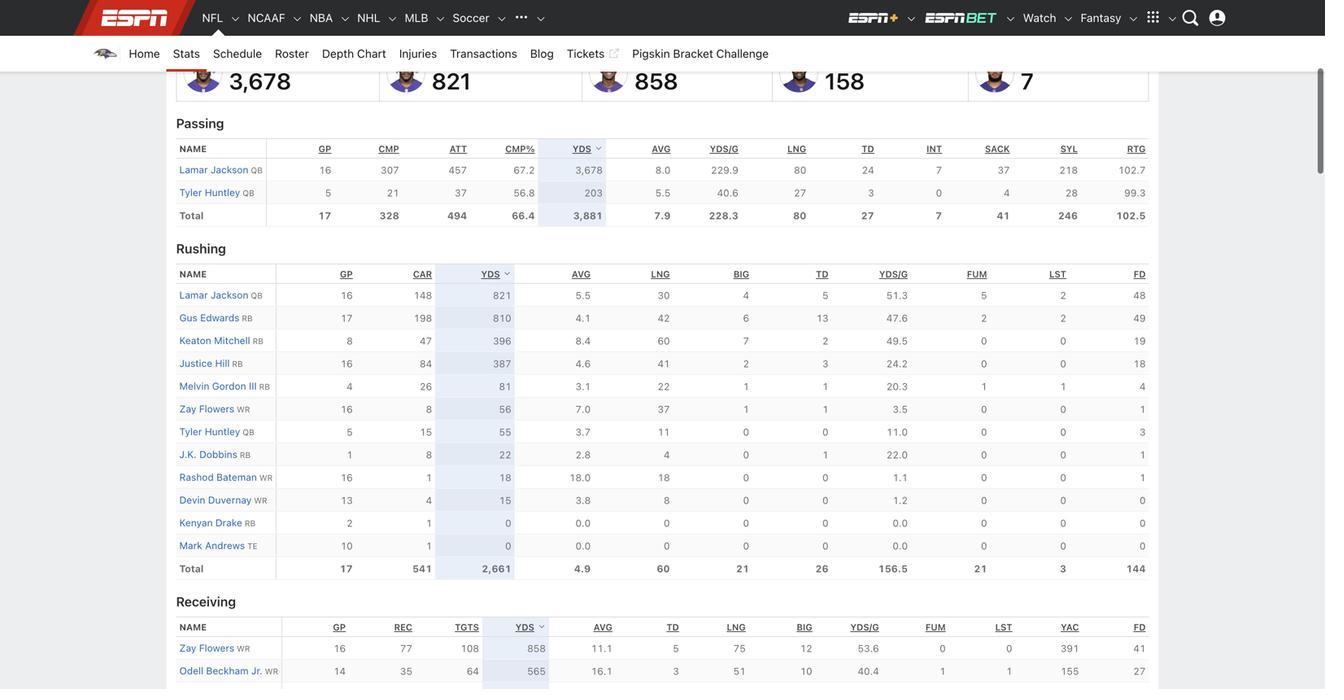 Task type: describe. For each thing, give the bounding box(es) containing it.
1 tyler huntley link from the top
[[179, 187, 240, 198]]

2 huntley from the top
[[205, 426, 240, 437]]

1 horizontal spatial avg link
[[594, 622, 612, 632]]

gus
[[179, 312, 197, 323]]

2 vertical spatial 27
[[1133, 665, 1146, 677]]

40.6
[[717, 187, 739, 198]]

1 total from the top
[[179, 210, 204, 221]]

lamar jackson qb for rushing
[[179, 289, 263, 300]]

fantasy
[[1081, 11, 1121, 24]]

pigskin bracket challenge link
[[642, 36, 791, 72]]

roquan smith image
[[779, 53, 818, 92]]

11.1
[[591, 643, 612, 654]]

1 horizontal spatial 22
[[658, 381, 670, 392]]

syl link
[[1061, 143, 1078, 154]]

lamar jackson link for passing
[[179, 164, 248, 175]]

soccer image
[[496, 13, 507, 25]]

0 vertical spatial td link
[[862, 143, 874, 154]]

team leaders element
[[176, 28, 1149, 102]]

big for leftmost big "link"
[[734, 269, 749, 279]]

fantasy image
[[1128, 13, 1139, 25]]

307
[[381, 164, 399, 176]]

qb inside lamar jackson qb 3,678
[[301, 53, 314, 64]]

328
[[380, 210, 399, 221]]

1 vertical spatial 37
[[455, 187, 467, 198]]

mlb image
[[435, 13, 446, 25]]

odell beckham jr. wr
[[179, 665, 278, 676]]

injuries link
[[408, 36, 459, 72]]

edwards
[[200, 312, 240, 323]]

lamar jackson image for 821
[[386, 53, 425, 92]]

home link
[[138, 36, 182, 72]]

2 horizontal spatial avg link
[[652, 143, 671, 154]]

nfl
[[202, 11, 223, 24]]

18.0
[[569, 472, 591, 483]]

rb for gus edwards
[[242, 314, 253, 323]]

justice
[[179, 357, 212, 369]]

nba link
[[303, 0, 339, 36]]

profile management image
[[1209, 10, 1225, 26]]

84
[[420, 358, 432, 369]]

fantasy link
[[1074, 0, 1128, 36]]

2 vertical spatial flowers
[[199, 642, 234, 654]]

2 vertical spatial 41
[[1133, 643, 1146, 654]]

mlb link
[[398, 0, 435, 36]]

2 tyler huntley qb from the top
[[179, 426, 254, 437]]

102.5
[[1116, 210, 1146, 221]]

810
[[493, 312, 511, 324]]

zay flowers image
[[589, 53, 628, 92]]

0 vertical spatial 41
[[997, 210, 1010, 221]]

246
[[1058, 210, 1078, 221]]

102.7
[[1118, 164, 1146, 176]]

1 vertical spatial lng link
[[651, 269, 670, 279]]

0 horizontal spatial td link
[[667, 622, 679, 632]]

att link
[[450, 143, 467, 154]]

1 vertical spatial 858
[[527, 643, 546, 654]]

soccer
[[453, 11, 490, 24]]

16 for 84
[[340, 358, 353, 369]]

rushing for rushing yards
[[386, 36, 425, 47]]

77
[[400, 643, 412, 654]]

espn+ image
[[847, 11, 899, 24]]

4.9
[[574, 563, 591, 574]]

lng for middle lng link
[[651, 269, 670, 279]]

49.5
[[887, 335, 908, 346]]

2 horizontal spatial 21
[[974, 563, 987, 574]]

cmp% link
[[505, 143, 535, 154]]

1 zay flowers link from the top
[[179, 403, 234, 414]]

0 vertical spatial yds/g link
[[710, 143, 739, 154]]

396
[[493, 335, 511, 346]]

receiving for receiving
[[176, 594, 236, 609]]

melvin gordon iii link
[[179, 380, 257, 392]]

pigskin bracket challenge
[[648, 47, 784, 60]]

0 horizontal spatial 15
[[420, 426, 432, 438]]

rb for keaton mitchell
[[253, 336, 263, 346]]

218
[[1059, 164, 1078, 176]]

0 horizontal spatial espn bet image
[[924, 11, 999, 24]]

flowers inside zay flowers wr 858
[[654, 52, 690, 64]]

17 for 541
[[340, 563, 353, 574]]

0.0 down 1.2
[[893, 517, 908, 529]]

schedule
[[229, 47, 278, 60]]

0 vertical spatial 5.5
[[655, 187, 671, 198]]

fd for 1st fd link from the bottom of the page
[[1134, 622, 1146, 632]]

tgts
[[455, 622, 479, 632]]

47
[[420, 335, 432, 346]]

gus edwards link
[[179, 312, 240, 323]]

lamar jackson qb 821
[[432, 52, 517, 95]]

387
[[493, 358, 511, 369]]

depth chart link
[[331, 36, 408, 72]]

0 horizontal spatial 26
[[420, 381, 432, 392]]

roster
[[291, 47, 325, 60]]

3,678 inside lamar jackson qb 3,678
[[229, 68, 291, 95]]

0 vertical spatial yds/g
[[710, 143, 739, 154]]

stats link
[[182, 36, 222, 72]]

42
[[658, 312, 670, 324]]

16.1
[[591, 665, 612, 677]]

lng for the bottommost lng link
[[727, 622, 746, 632]]

lamar jackson image for 3,678
[[183, 53, 222, 92]]

0 horizontal spatial big link
[[734, 269, 749, 279]]

198
[[414, 312, 432, 324]]

2 vertical spatial yds link
[[516, 622, 546, 632]]

nfl image
[[230, 13, 241, 25]]

0 horizontal spatial 21
[[387, 187, 399, 198]]

1 vertical spatial yds link
[[481, 269, 511, 279]]

yards for 3,678
[[223, 36, 250, 47]]

1 horizontal spatial big link
[[797, 622, 812, 632]]

wr inside rashod bateman wr
[[259, 473, 273, 482]]

nba
[[310, 11, 333, 24]]

watch image
[[1063, 13, 1074, 25]]

0.0 down 3.8
[[575, 517, 591, 529]]

1 vertical spatial yds/g
[[879, 269, 908, 279]]

1 vertical spatial zay
[[179, 403, 196, 414]]

2.8
[[575, 449, 591, 460]]

passing yards
[[183, 36, 250, 47]]

2 tyler from the top
[[179, 426, 202, 437]]

tgts link
[[455, 622, 479, 632]]

wr up odell beckham jr. wr
[[237, 644, 250, 653]]

1 vertical spatial fum link
[[926, 622, 946, 632]]

wr inside devin duvernay wr
[[254, 496, 267, 505]]

1.2
[[893, 494, 908, 506]]

zay inside zay flowers wr 858
[[635, 52, 651, 64]]

nba image
[[339, 13, 351, 25]]

j.k. dobbins rb
[[179, 449, 251, 460]]

rb inside melvin gordon iii rb
[[259, 382, 270, 391]]

odell beckham jr. link
[[179, 665, 263, 676]]

gp link for passing
[[319, 143, 331, 154]]

int
[[927, 143, 942, 154]]

more espn image
[[1141, 6, 1165, 30]]

51
[[733, 665, 746, 677]]

75
[[733, 643, 746, 654]]

1 horizontal spatial fum link
[[967, 269, 987, 279]]

158
[[825, 68, 865, 95]]

0.0 up 156.5
[[893, 540, 908, 551]]

fum for the fum "link" to the right
[[967, 269, 987, 279]]

yards for 821
[[428, 36, 455, 47]]

keaton
[[179, 335, 211, 346]]

821 inside lamar jackson qb 821
[[432, 68, 471, 95]]

rashod bateman link
[[179, 471, 257, 483]]

1 vertical spatial 5.5
[[575, 290, 591, 301]]

0 horizontal spatial 10
[[340, 540, 353, 551]]

tackles
[[779, 36, 816, 47]]

6
[[743, 312, 749, 324]]

0 horizontal spatial 18
[[499, 472, 511, 483]]

ncaaf image
[[292, 13, 303, 25]]

td for td link to the middle
[[816, 269, 829, 279]]

passing for passing yards
[[183, 36, 221, 47]]

2 fd link from the top
[[1134, 622, 1146, 632]]

8.4
[[575, 335, 591, 346]]

2 vertical spatial avg
[[594, 622, 612, 632]]

wr inside zay flowers wr 858
[[693, 53, 707, 64]]

nfl link
[[196, 0, 230, 36]]

19
[[1133, 335, 1146, 346]]

1 vertical spatial avg link
[[572, 269, 591, 279]]

wr inside odell beckham jr. wr
[[265, 667, 278, 676]]

team
[[176, 5, 209, 20]]

0 vertical spatial 13
[[816, 312, 829, 324]]

1 horizontal spatial 18
[[658, 472, 670, 483]]

name for receiving
[[179, 622, 207, 632]]

7 down int
[[936, 210, 942, 221]]

7 down 6
[[743, 335, 749, 346]]

2 horizontal spatial yds link
[[573, 143, 603, 154]]

gordon
[[212, 380, 246, 392]]

nhl image
[[387, 13, 398, 25]]

0 vertical spatial lst link
[[1049, 269, 1066, 279]]

pigskin
[[648, 47, 686, 60]]

1 vertical spatial flowers
[[199, 403, 234, 414]]

0 vertical spatial lng link
[[787, 143, 806, 154]]

roster link
[[284, 36, 331, 72]]

1 vertical spatial lst link
[[995, 622, 1012, 632]]

1 vertical spatial 10
[[800, 665, 812, 677]]

int link
[[927, 143, 942, 154]]

1 vertical spatial 821
[[493, 290, 511, 301]]

j.k. dobbins link
[[179, 449, 237, 460]]

2 vertical spatial zay
[[179, 642, 196, 654]]

156.5
[[878, 563, 908, 574]]

depth
[[338, 47, 370, 60]]

rtg link
[[1127, 143, 1146, 154]]

2 horizontal spatial avg
[[652, 143, 671, 154]]

0 horizontal spatial avg
[[572, 269, 591, 279]]

391
[[1061, 643, 1079, 654]]

53.6
[[858, 643, 879, 654]]

81
[[499, 381, 511, 392]]

60 for 8.4
[[658, 335, 670, 346]]

203
[[584, 187, 603, 198]]

2 vertical spatial yds/g
[[850, 622, 879, 632]]

lst for the bottommost lst link
[[995, 622, 1012, 632]]

3.5
[[893, 403, 908, 415]]

wr down iii
[[237, 405, 250, 414]]



Task type: vqa. For each thing, say whether or not it's contained in the screenshot.


Task type: locate. For each thing, give the bounding box(es) containing it.
2 horizontal spatial 37
[[998, 164, 1010, 176]]

0 vertical spatial fum link
[[967, 269, 987, 279]]

17 for 328
[[318, 210, 331, 221]]

2 vertical spatial yds/g link
[[850, 622, 879, 632]]

big link up 6
[[734, 269, 749, 279]]

0 vertical spatial 27
[[794, 187, 806, 198]]

lamar jackson image
[[183, 53, 222, 92], [386, 53, 425, 92]]

0 horizontal spatial 3,678
[[229, 68, 291, 95]]

41 down 42
[[658, 358, 670, 369]]

3 name from the top
[[179, 622, 207, 632]]

receiving yards
[[589, 36, 665, 47]]

1 horizontal spatial yds link
[[516, 622, 546, 632]]

1 lamar jackson link from the top
[[179, 164, 248, 175]]

1 tyler from the top
[[179, 187, 202, 198]]

zay
[[635, 52, 651, 64], [179, 403, 196, 414], [179, 642, 196, 654]]

17 left 541
[[340, 563, 353, 574]]

2 zay flowers wr from the top
[[179, 642, 250, 654]]

80
[[794, 164, 806, 176], [793, 210, 806, 221]]

rec
[[394, 622, 412, 632]]

fum for bottom the fum "link"
[[926, 622, 946, 632]]

2,661
[[482, 563, 511, 574]]

11.0
[[887, 426, 908, 438]]

yards for 858
[[638, 36, 665, 47]]

yds link up the 565 on the bottom left of page
[[516, 622, 546, 632]]

zay up odell
[[179, 642, 196, 654]]

858 up the 565 on the bottom left of page
[[527, 643, 546, 654]]

5.5 down 8.0 on the top of the page
[[655, 187, 671, 198]]

zay down the receiving yards
[[635, 52, 651, 64]]

lst link down 246
[[1049, 269, 1066, 279]]

kenyan drake rb
[[179, 517, 256, 528]]

24
[[862, 164, 874, 176]]

lamar jackson image down the 'rushing yards' on the left top of the page
[[386, 53, 425, 92]]

2 yards from the left
[[428, 36, 455, 47]]

wr right jr.
[[265, 667, 278, 676]]

1 vertical spatial 41
[[658, 358, 670, 369]]

jackson inside lamar jackson qb 821
[[463, 52, 501, 64]]

2 horizontal spatial td
[[862, 143, 874, 154]]

15 down 84
[[420, 426, 432, 438]]

passing down stats link
[[176, 115, 224, 131]]

7 inside team leaders element
[[1021, 68, 1034, 95]]

0 horizontal spatial lst
[[995, 622, 1012, 632]]

1 vertical spatial name
[[179, 269, 207, 279]]

gp
[[319, 143, 331, 154], [340, 269, 353, 279], [333, 622, 346, 632]]

17 for 198
[[340, 312, 353, 324]]

0 vertical spatial lamar jackson qb
[[179, 164, 263, 175]]

yds for bottom yds link
[[516, 622, 534, 632]]

565
[[527, 665, 546, 677]]

1 horizontal spatial yards
[[428, 36, 455, 47]]

blog
[[546, 47, 570, 60]]

1 vertical spatial lamar jackson link
[[179, 289, 248, 300]]

3.7
[[575, 426, 591, 438]]

1 horizontal spatial 5.5
[[655, 187, 671, 198]]

1 vertical spatial receiving
[[176, 594, 236, 609]]

espn more sports home page image
[[509, 6, 533, 30]]

qb inside lamar jackson qb 821
[[504, 53, 517, 64]]

rec link
[[394, 622, 412, 632]]

0 horizontal spatial 5.5
[[575, 290, 591, 301]]

7.0
[[575, 403, 591, 415]]

18 down 11
[[658, 472, 670, 483]]

1 horizontal spatial yds
[[516, 622, 534, 632]]

0 vertical spatial tyler huntley link
[[179, 187, 240, 198]]

2 horizontal spatial yds
[[573, 143, 591, 154]]

7 down int link
[[936, 164, 942, 176]]

26 down 84
[[420, 381, 432, 392]]

51.3
[[887, 290, 908, 301]]

ncaaf link
[[241, 0, 292, 36]]

rb right the drake
[[245, 518, 256, 528]]

lst link left yac "link"
[[995, 622, 1012, 632]]

60 down 42
[[658, 335, 670, 346]]

0 vertical spatial zay
[[635, 52, 651, 64]]

chart
[[373, 47, 402, 60]]

car link
[[413, 269, 432, 279]]

0 vertical spatial gp link
[[319, 143, 331, 154]]

flowers down melvin gordon iii link
[[199, 403, 234, 414]]

1 vertical spatial 13
[[340, 494, 353, 506]]

espn plus image
[[906, 13, 917, 25]]

fum
[[967, 269, 987, 279], [926, 622, 946, 632]]

0
[[936, 187, 942, 198], [981, 335, 987, 346], [1060, 335, 1066, 346], [981, 358, 987, 369], [1060, 358, 1066, 369], [981, 403, 987, 415], [1060, 403, 1066, 415], [743, 426, 749, 438], [822, 426, 829, 438], [981, 426, 987, 438], [1060, 426, 1066, 438], [743, 449, 749, 460], [981, 449, 987, 460], [1060, 449, 1066, 460], [743, 472, 749, 483], [822, 472, 829, 483], [981, 472, 987, 483], [1060, 472, 1066, 483], [743, 494, 749, 506], [822, 494, 829, 506], [981, 494, 987, 506], [1060, 494, 1066, 506], [1140, 494, 1146, 506], [505, 517, 511, 529], [664, 517, 670, 529], [743, 517, 749, 529], [822, 517, 829, 529], [981, 517, 987, 529], [1060, 517, 1066, 529], [1140, 517, 1146, 529], [505, 540, 511, 551], [664, 540, 670, 551], [743, 540, 749, 551], [822, 540, 829, 551], [981, 540, 987, 551], [1060, 540, 1066, 551], [1140, 540, 1146, 551], [940, 643, 946, 654], [1006, 643, 1012, 654]]

rushing up gus edwards link
[[176, 241, 226, 256]]

rb up mitchell
[[242, 314, 253, 323]]

espn bet image up interceptions
[[1005, 13, 1017, 25]]

18 down the 55
[[499, 472, 511, 483]]

dobbins
[[199, 449, 237, 460]]

37 down "457"
[[455, 187, 467, 198]]

1 yards from the left
[[223, 36, 250, 47]]

0 vertical spatial gp
[[319, 143, 331, 154]]

zay flowers wr
[[179, 403, 250, 414], [179, 642, 250, 654]]

108
[[461, 643, 479, 654]]

espn bet image
[[924, 11, 999, 24], [1005, 13, 1017, 25]]

passing for passing
[[176, 115, 224, 131]]

yds/g link up 51.3
[[879, 269, 908, 279]]

41
[[997, 210, 1010, 221], [658, 358, 670, 369], [1133, 643, 1146, 654]]

0 horizontal spatial 858
[[527, 643, 546, 654]]

2 vertical spatial 37
[[658, 403, 670, 415]]

name for rushing
[[179, 269, 207, 279]]

zay down melvin
[[179, 403, 196, 414]]

yds for yds link to the middle
[[481, 269, 500, 279]]

0 vertical spatial huntley
[[205, 187, 240, 198]]

receiving inside team leaders element
[[589, 36, 636, 47]]

0 horizontal spatial 37
[[455, 187, 467, 198]]

22 down the 55
[[499, 449, 511, 460]]

tyler
[[179, 187, 202, 198], [179, 426, 202, 437]]

0 vertical spatial 821
[[432, 68, 471, 95]]

rb inside j.k. dobbins rb
[[240, 450, 251, 460]]

avg up 8.0 on the top of the page
[[652, 143, 671, 154]]

yards down mlb image
[[428, 36, 455, 47]]

receiving down mark andrews "link"
[[176, 594, 236, 609]]

0 horizontal spatial 22
[[499, 449, 511, 460]]

jr.
[[251, 665, 263, 676]]

0 vertical spatial fum
[[967, 269, 987, 279]]

zay flowers wr down melvin gordon iii link
[[179, 403, 250, 414]]

0 vertical spatial lst
[[1049, 269, 1066, 279]]

yds up 203
[[573, 143, 591, 154]]

lamar inside lamar jackson qb 3,678
[[229, 52, 258, 64]]

27 down 24
[[861, 210, 874, 221]]

yds/g up '53.6'
[[850, 622, 879, 632]]

rushing yards
[[386, 36, 455, 47]]

big up 6
[[734, 269, 749, 279]]

rb up bateman
[[240, 450, 251, 460]]

espn bet image right the espn plus image
[[924, 11, 999, 24]]

lng up 30
[[651, 269, 670, 279]]

stats
[[189, 47, 216, 60]]

40.4
[[858, 665, 879, 677]]

wr right pigskin
[[693, 53, 707, 64]]

22 up 11
[[658, 381, 670, 392]]

lamar jackson link
[[179, 164, 248, 175], [179, 289, 248, 300]]

0.0 up 4.9
[[575, 540, 591, 551]]

rb inside kenyan drake rb
[[245, 518, 256, 528]]

rb right iii
[[259, 382, 270, 391]]

1 vertical spatial gp link
[[340, 269, 353, 279]]

fd
[[1134, 269, 1146, 279], [1134, 622, 1146, 632]]

1 vertical spatial 17
[[340, 312, 353, 324]]

rushing inside team leaders element
[[386, 36, 425, 47]]

0 vertical spatial fd
[[1134, 269, 1146, 279]]

gp for receiving
[[333, 622, 346, 632]]

80 right 228.3
[[793, 210, 806, 221]]

7 right geno stone icon
[[1021, 68, 1034, 95]]

lng down roquan smith image
[[787, 143, 806, 154]]

1 name from the top
[[179, 143, 207, 154]]

beckham
[[206, 665, 249, 676]]

0 horizontal spatial 41
[[658, 358, 670, 369]]

80 for 228.3
[[793, 210, 806, 221]]

schedule link
[[222, 36, 284, 72]]

1 huntley from the top
[[205, 187, 240, 198]]

37 down sack
[[998, 164, 1010, 176]]

0 horizontal spatial lng
[[651, 269, 670, 279]]

1 vertical spatial yds
[[481, 269, 500, 279]]

0 vertical spatial zay flowers link
[[179, 403, 234, 414]]

syl
[[1061, 143, 1078, 154]]

3.8
[[575, 494, 591, 506]]

1 horizontal spatial 3,678
[[575, 164, 603, 176]]

16 for 77
[[333, 643, 346, 654]]

rb inside justice hill rb
[[232, 359, 243, 368]]

more sports image
[[535, 13, 546, 25]]

nhl
[[357, 11, 380, 24]]

avg up 11.1
[[594, 622, 612, 632]]

rb for justice hill
[[232, 359, 243, 368]]

gp left car link
[[340, 269, 353, 279]]

gp up 14
[[333, 622, 346, 632]]

0 vertical spatial fd link
[[1134, 269, 1146, 279]]

lamar inside lamar jackson qb 821
[[432, 52, 460, 64]]

3 yards from the left
[[638, 36, 665, 47]]

fd for second fd link from the bottom of the page
[[1134, 269, 1146, 279]]

2 tyler huntley link from the top
[[179, 426, 240, 437]]

home
[[145, 47, 176, 60]]

j.k.
[[179, 449, 197, 460]]

2 vertical spatial gp link
[[333, 622, 346, 632]]

1 vertical spatial td
[[816, 269, 829, 279]]

passing inside team leaders element
[[183, 36, 221, 47]]

hill
[[215, 357, 230, 369]]

yds/g link up 229.9
[[710, 143, 739, 154]]

2 lamar jackson link from the top
[[179, 289, 248, 300]]

rushing
[[386, 36, 425, 47], [176, 241, 226, 256]]

1 vertical spatial lst
[[995, 622, 1012, 632]]

td for left td link
[[667, 622, 679, 632]]

0 vertical spatial 15
[[420, 426, 432, 438]]

bracket
[[689, 47, 729, 60]]

nhl link
[[351, 0, 387, 36]]

16 for 8
[[340, 403, 353, 415]]

1 horizontal spatial fum
[[967, 269, 987, 279]]

lamar jackson link for rushing
[[179, 289, 248, 300]]

821 down injuries
[[432, 68, 471, 95]]

receiving up zay flowers icon
[[589, 36, 636, 47]]

2 horizontal spatial 41
[[1133, 643, 1146, 654]]

yac
[[1061, 622, 1079, 632]]

rb inside gus edwards rb
[[242, 314, 253, 323]]

rb for j.k. dobbins
[[240, 450, 251, 460]]

1 horizontal spatial 37
[[658, 403, 670, 415]]

0 vertical spatial flowers
[[654, 52, 690, 64]]

yds/g up 51.3
[[879, 269, 908, 279]]

5.5 up 4.1
[[575, 290, 591, 301]]

leaders
[[213, 5, 262, 20]]

2 zay flowers link from the top
[[179, 642, 234, 654]]

1 horizontal spatial 21
[[736, 563, 749, 574]]

41 right 391 at the bottom
[[1133, 643, 1146, 654]]

lng link up 30
[[651, 269, 670, 279]]

2 vertical spatial gp
[[333, 622, 346, 632]]

zay flowers wr up odell beckham jr. link
[[179, 642, 250, 654]]

fd link up 48 in the right top of the page
[[1134, 269, 1146, 279]]

rb right mitchell
[[253, 336, 263, 346]]

0 horizontal spatial big
[[734, 269, 749, 279]]

gp link for receiving
[[333, 622, 346, 632]]

15
[[420, 426, 432, 438], [499, 494, 511, 506]]

fd link down "144"
[[1134, 622, 1146, 632]]

yds/g link up '53.6'
[[850, 622, 879, 632]]

fd down "144"
[[1134, 622, 1146, 632]]

lng link up 75
[[727, 622, 746, 632]]

global navigation element
[[93, 0, 1232, 36]]

1 horizontal spatial receiving
[[589, 36, 636, 47]]

37 up 11
[[658, 403, 670, 415]]

more espn image
[[1167, 13, 1178, 25]]

gp link
[[319, 143, 331, 154], [340, 269, 353, 279], [333, 622, 346, 632]]

2 vertical spatial lng link
[[727, 622, 746, 632]]

11
[[658, 426, 670, 438]]

8
[[347, 335, 353, 346], [426, 403, 432, 415], [426, 449, 432, 460], [664, 494, 670, 506]]

2 total from the top
[[179, 563, 204, 574]]

yards down the nfl image
[[223, 36, 250, 47]]

rtg
[[1127, 143, 1146, 154]]

16 for 1
[[340, 472, 353, 483]]

melvin
[[179, 380, 209, 392]]

flowers down global navigation element
[[654, 52, 690, 64]]

justice hill rb
[[179, 357, 243, 369]]

1 vertical spatial 3,678
[[575, 164, 603, 176]]

gp link for rushing
[[340, 269, 353, 279]]

41 left 246
[[997, 210, 1010, 221]]

keaton mitchell rb
[[179, 335, 263, 346]]

yds link up 810
[[481, 269, 511, 279]]

1 horizontal spatial 13
[[816, 312, 829, 324]]

1 horizontal spatial 26
[[815, 563, 829, 574]]

2 vertical spatial name
[[179, 622, 207, 632]]

big link up 12
[[797, 622, 812, 632]]

tyler huntley qb
[[179, 187, 254, 198], [179, 426, 254, 437]]

3.1
[[575, 381, 591, 392]]

name for passing
[[179, 143, 207, 154]]

1 horizontal spatial td
[[816, 269, 829, 279]]

2 horizontal spatial td link
[[862, 143, 874, 154]]

47.6
[[887, 312, 908, 324]]

rb inside keaton mitchell rb
[[253, 336, 263, 346]]

2 name from the top
[[179, 269, 207, 279]]

big for the right big "link"
[[797, 622, 812, 632]]

858 inside zay flowers wr 858
[[635, 68, 678, 95]]

1 horizontal spatial 10
[[800, 665, 812, 677]]

0 vertical spatial tyler
[[179, 187, 202, 198]]

lng for top lng link
[[787, 143, 806, 154]]

zay flowers link down melvin gordon iii link
[[179, 403, 234, 414]]

1 vertical spatial 22
[[499, 449, 511, 460]]

rb for kenyan drake
[[245, 518, 256, 528]]

2 fd from the top
[[1134, 622, 1146, 632]]

avg link up 8.0 on the top of the page
[[652, 143, 671, 154]]

lst for top lst link
[[1049, 269, 1066, 279]]

yds for the right yds link
[[573, 143, 591, 154]]

zay flowers link up odell beckham jr. link
[[179, 642, 234, 654]]

lst down 246
[[1049, 269, 1066, 279]]

1 lamar jackson qb from the top
[[179, 164, 263, 175]]

0 horizontal spatial 27
[[794, 187, 806, 198]]

gp link left car link
[[340, 269, 353, 279]]

gp for rushing
[[340, 269, 353, 279]]

passing down "nfl" link
[[183, 36, 221, 47]]

17 left 198 on the top of page
[[340, 312, 353, 324]]

0 vertical spatial avg link
[[652, 143, 671, 154]]

1 fd from the top
[[1134, 269, 1146, 279]]

1 fd link from the top
[[1134, 269, 1146, 279]]

0 horizontal spatial fum
[[926, 622, 946, 632]]

geno stone image
[[975, 53, 1014, 92]]

66.4
[[512, 210, 535, 221]]

1 horizontal spatial avg
[[594, 622, 612, 632]]

yac link
[[1061, 622, 1079, 632]]

80 for 229.9
[[794, 164, 806, 176]]

1 vertical spatial tyler huntley qb
[[179, 426, 254, 437]]

16 for 307
[[319, 164, 331, 176]]

external link image
[[624, 44, 635, 63]]

passing
[[183, 36, 221, 47], [176, 115, 224, 131]]

drake
[[215, 517, 242, 528]]

lng up 75
[[727, 622, 746, 632]]

494
[[447, 210, 467, 221]]

avg up 4.1
[[572, 269, 591, 279]]

1 horizontal spatial espn bet image
[[1005, 13, 1017, 25]]

soccer link
[[446, 0, 496, 36]]

1 zay flowers wr from the top
[[179, 403, 250, 414]]

rb right the hill
[[232, 359, 243, 368]]

receiving for receiving yards
[[589, 36, 636, 47]]

rashod
[[179, 471, 214, 483]]

1 vertical spatial zay flowers wr
[[179, 642, 250, 654]]

15 down the 55
[[499, 494, 511, 506]]

22.0
[[887, 449, 908, 460]]

1 tyler huntley qb from the top
[[179, 187, 254, 198]]

3,678 down schedule
[[229, 68, 291, 95]]

0 horizontal spatial 821
[[432, 68, 471, 95]]

0 horizontal spatial receiving
[[176, 594, 236, 609]]

2 lamar jackson image from the left
[[386, 53, 425, 92]]

lamar
[[229, 52, 258, 64], [432, 52, 460, 64], [179, 164, 208, 175], [179, 289, 208, 300]]

17 left 328
[[318, 210, 331, 221]]

0 horizontal spatial rushing
[[176, 241, 226, 256]]

td for topmost td link
[[862, 143, 874, 154]]

mlb
[[405, 11, 428, 24]]

lamar jackson image down passing yards
[[183, 53, 222, 92]]

jackson inside lamar jackson qb 3,678
[[260, 52, 298, 64]]

858 down pigskin
[[635, 68, 678, 95]]

lng link
[[787, 143, 806, 154], [651, 269, 670, 279], [727, 622, 746, 632]]

0 vertical spatial 37
[[998, 164, 1010, 176]]

2 vertical spatial avg link
[[594, 622, 612, 632]]

1 vertical spatial yds/g link
[[879, 269, 908, 279]]

1 vertical spatial 15
[[499, 494, 511, 506]]

1 vertical spatial 27
[[861, 210, 874, 221]]

1 horizontal spatial 15
[[499, 494, 511, 506]]

rushing for rushing
[[176, 241, 226, 256]]

rushing down mlb link
[[386, 36, 425, 47]]

gp for passing
[[319, 143, 331, 154]]

flowers up odell beckham jr. link
[[199, 642, 234, 654]]

mark
[[179, 540, 202, 551]]

0 horizontal spatial lamar jackson image
[[183, 53, 222, 92]]

gp left cmp link on the top left of page
[[319, 143, 331, 154]]

30
[[658, 290, 670, 301]]

yds up the 565 on the bottom left of page
[[516, 622, 534, 632]]

18
[[1133, 358, 1146, 369], [499, 472, 511, 483], [658, 472, 670, 483]]

kenyan
[[179, 517, 213, 528]]

gp link left cmp link on the top left of page
[[319, 143, 331, 154]]

devin duvernay wr
[[179, 494, 267, 505]]

16 for 148
[[340, 290, 353, 301]]

team leaders
[[176, 5, 262, 20]]

26 left 156.5
[[815, 563, 829, 574]]

bateman
[[216, 471, 257, 483]]

1 horizontal spatial td link
[[816, 269, 829, 279]]

cmp link
[[379, 143, 399, 154]]

0 vertical spatial 3,678
[[229, 68, 291, 95]]

2 lamar jackson qb from the top
[[179, 289, 263, 300]]

0 horizontal spatial avg link
[[572, 269, 591, 279]]

64
[[467, 665, 479, 677]]

80 left 24
[[794, 164, 806, 176]]

821 up 810
[[493, 290, 511, 301]]

lamar jackson qb for passing
[[179, 164, 263, 175]]

0 vertical spatial zay flowers wr
[[179, 403, 250, 414]]

2 horizontal spatial 18
[[1133, 358, 1146, 369]]

144
[[1126, 563, 1146, 574]]

0 vertical spatial 858
[[635, 68, 678, 95]]

0.0
[[575, 517, 591, 529], [893, 517, 908, 529], [575, 540, 591, 551], [893, 540, 908, 551]]

fd up 48 in the right top of the page
[[1134, 269, 1146, 279]]

7.9
[[654, 210, 671, 221]]

sack
[[985, 143, 1010, 154]]

8.0
[[655, 164, 671, 176]]

16
[[319, 164, 331, 176], [340, 290, 353, 301], [340, 358, 353, 369], [340, 403, 353, 415], [340, 472, 353, 483], [333, 643, 346, 654]]

60 for 4.9
[[657, 563, 670, 574]]

1 lamar jackson image from the left
[[183, 53, 222, 92]]

2 horizontal spatial yards
[[638, 36, 665, 47]]



